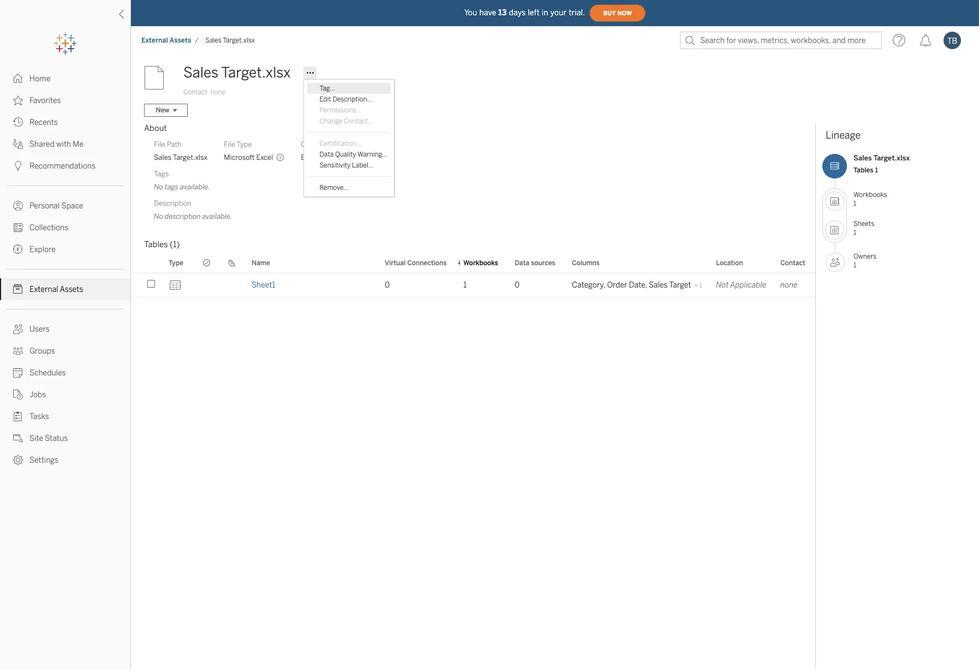 Task type: describe. For each thing, give the bounding box(es) containing it.
label...
[[352, 162, 374, 169]]

workbooks 1
[[854, 191, 888, 207]]

data for data quality warning…
[[320, 151, 334, 158]]

certification… checkbox item
[[308, 138, 391, 149]]

1 inside owners 1
[[854, 261, 857, 269]]

by text only_f5he34f image for schedules
[[13, 368, 23, 378]]

available. for description no description available.
[[202, 212, 232, 221]]

by text only_f5he34f image for shared with me
[[13, 139, 23, 149]]

sensitivity
[[320, 162, 351, 169]]

favorites link
[[0, 90, 130, 111]]

1 vertical spatial sales target.xlsx
[[183, 64, 291, 81]]

embedded asset
[[301, 153, 356, 162]]

microsoft
[[224, 153, 255, 162]]

tags
[[154, 170, 169, 178]]

change
[[320, 117, 343, 125]]

sheets 1
[[854, 220, 875, 236]]

1 vertical spatial none
[[781, 281, 798, 290]]

this table or file is embedded in the published asset on the server, and you can't create a new workbook from it. files embedded in workbooks aren't shared with other tableau site users. image
[[359, 153, 367, 162]]

sales target.xlsx tables 1
[[854, 154, 910, 174]]

0 vertical spatial none
[[211, 88, 226, 96]]

name
[[252, 259, 270, 267]]

schedules link
[[0, 362, 130, 384]]

tags no tags available.
[[154, 170, 210, 191]]

you have 13 days left in your trial.
[[465, 8, 585, 17]]

your
[[551, 8, 567, 17]]

target.xlsx inside the file path sales target.xlsx
[[173, 153, 208, 162]]

new
[[156, 106, 170, 114]]

jobs link
[[0, 384, 130, 406]]

owners 1
[[854, 253, 877, 269]]

have
[[480, 8, 496, 17]]

sales inside the file path sales target.xlsx
[[154, 153, 171, 162]]

site status link
[[0, 427, 130, 449]]

location
[[716, 259, 743, 267]]

jobs
[[29, 390, 46, 400]]

tables (1)
[[144, 240, 180, 250]]

1 inside category, order date, sales target + 1
[[700, 282, 702, 289]]

no for no description available.
[[154, 212, 163, 221]]

description…
[[333, 95, 372, 103]]

personal space
[[29, 201, 83, 211]]

tags
[[165, 183, 179, 191]]

tag…
[[320, 85, 335, 92]]

sheets
[[854, 220, 875, 228]]

/
[[195, 37, 199, 44]]

certification…
[[320, 140, 362, 147]]

main navigation. press the up and down arrow keys to access links. element
[[0, 68, 130, 471]]

home link
[[0, 68, 130, 90]]

excel
[[256, 153, 273, 162]]

explore
[[29, 245, 56, 254]]

me
[[73, 140, 84, 149]]

home
[[29, 74, 51, 84]]

external assets /
[[141, 37, 199, 44]]

by text only_f5he34f image for site status
[[13, 434, 23, 443]]

personal space link
[[0, 195, 130, 217]]

by text only_f5he34f image for home
[[13, 74, 23, 84]]

target.xlsx right /
[[223, 37, 255, 44]]

connections
[[407, 259, 447, 267]]

asset
[[338, 153, 356, 162]]

category, order date, sales target + 1
[[572, 281, 702, 290]]

recents link
[[0, 111, 130, 133]]

schedules
[[29, 369, 66, 378]]

date,
[[629, 281, 647, 290]]

1 horizontal spatial type
[[237, 140, 252, 149]]

sales inside sales target.xlsx tables 1
[[854, 154, 872, 162]]

personal
[[29, 201, 60, 211]]

external assets
[[29, 285, 83, 294]]

by text only_f5he34f image for external assets
[[13, 284, 23, 294]]

tasks
[[29, 412, 49, 421]]

quality
[[335, 151, 356, 158]]

settings link
[[0, 449, 130, 471]]

embedded
[[301, 153, 336, 162]]

now
[[618, 10, 632, 17]]

days
[[509, 8, 526, 17]]

groups link
[[0, 340, 130, 362]]

in
[[542, 8, 548, 17]]

owners
[[854, 253, 877, 260]]

collections
[[29, 223, 68, 233]]

users
[[29, 325, 50, 334]]

this file type can contain multiple tables. image
[[276, 153, 285, 162]]

contact…
[[344, 117, 373, 125]]

file (microsoft excel) image
[[144, 62, 177, 94]]

file path sales target.xlsx
[[154, 140, 208, 162]]

applicable
[[730, 281, 767, 290]]

file for file path sales target.xlsx
[[154, 140, 165, 149]]

by text only_f5he34f image for collections
[[13, 223, 23, 233]]

settings
[[29, 456, 59, 465]]

by text only_f5he34f image for jobs
[[13, 390, 23, 400]]

13
[[499, 8, 507, 17]]

sales target.xlsx element
[[202, 37, 258, 44]]

row containing sheet1
[[131, 274, 816, 298]]

(1)
[[170, 240, 180, 250]]

buy now
[[603, 10, 632, 17]]

table image
[[169, 279, 182, 292]]

change contact… checkbox item
[[308, 116, 391, 127]]

sources
[[531, 259, 556, 267]]

0 vertical spatial sales target.xlsx
[[205, 37, 255, 44]]

1 inside workbooks 1
[[854, 200, 857, 207]]

workbooks image
[[826, 192, 845, 211]]

shared with me
[[29, 140, 84, 149]]

explore link
[[0, 239, 130, 260]]

users link
[[0, 318, 130, 340]]

space
[[61, 201, 83, 211]]

status
[[45, 434, 68, 443]]

category,
[[572, 281, 606, 290]]

tasks link
[[0, 406, 130, 427]]

sheets image
[[826, 221, 845, 240]]

tables image
[[823, 154, 847, 179]]

category
[[301, 140, 331, 149]]

path
[[167, 140, 182, 149]]



Task type: locate. For each thing, give the bounding box(es) containing it.
columns
[[572, 259, 600, 267]]

external for external assets /
[[141, 37, 168, 44]]

target.xlsx up workbooks 1
[[874, 154, 910, 162]]

sales target.xlsx down sales target.xlsx element
[[183, 64, 291, 81]]

type up 'microsoft excel'
[[237, 140, 252, 149]]

sensitivity label...
[[320, 162, 374, 169]]

site
[[29, 434, 43, 443]]

by text only_f5he34f image left the collections
[[13, 223, 23, 233]]

description
[[154, 199, 191, 207]]

tables right tables icon
[[854, 166, 874, 174]]

about
[[144, 123, 167, 133]]

by text only_f5he34f image left explore
[[13, 245, 23, 254]]

by text only_f5he34f image inside explore link
[[13, 245, 23, 254]]

buy now button
[[590, 4, 646, 22]]

1 vertical spatial contact
[[781, 259, 806, 267]]

contact for contact
[[781, 259, 806, 267]]

data up sensitivity
[[320, 151, 334, 158]]

1 vertical spatial no
[[154, 212, 163, 221]]

recents
[[29, 118, 58, 127]]

1 vertical spatial external
[[29, 285, 58, 294]]

by text only_f5he34f image for explore
[[13, 245, 23, 254]]

by text only_f5he34f image for personal space
[[13, 201, 23, 211]]

collections link
[[0, 217, 130, 239]]

by text only_f5he34f image inside favorites link
[[13, 96, 23, 105]]

grid containing sheet1
[[131, 253, 819, 669]]

2 no from the top
[[154, 212, 163, 221]]

2 by text only_f5he34f image from the top
[[13, 284, 23, 294]]

by text only_f5he34f image for recents
[[13, 117, 23, 127]]

0 horizontal spatial tables
[[144, 240, 168, 250]]

1 0 from the left
[[385, 281, 390, 290]]

sales
[[205, 37, 222, 44], [183, 64, 218, 81], [154, 153, 171, 162], [854, 154, 872, 162], [649, 281, 668, 290]]

edit description…
[[320, 95, 372, 103]]

data left sources
[[515, 259, 530, 267]]

target.xlsx down path at the top
[[173, 153, 208, 162]]

no down description at top left
[[154, 212, 163, 221]]

file up microsoft
[[224, 140, 235, 149]]

description no description available.
[[154, 199, 232, 221]]

0 horizontal spatial external assets link
[[0, 278, 130, 300]]

available. inside the description no description available.
[[202, 212, 232, 221]]

0 vertical spatial workbooks
[[854, 191, 888, 199]]

7 by text only_f5he34f image from the top
[[13, 223, 23, 233]]

by text only_f5he34f image inside shared with me "link"
[[13, 139, 23, 149]]

virtual connections
[[385, 259, 447, 267]]

0 vertical spatial external
[[141, 37, 168, 44]]

contact up new popup button
[[183, 88, 207, 96]]

by text only_f5he34f image for recommendations
[[13, 161, 23, 171]]

0 vertical spatial contact
[[183, 88, 207, 96]]

type down (1)
[[169, 259, 183, 267]]

assets
[[170, 37, 191, 44], [60, 285, 83, 294]]

workbooks
[[854, 191, 888, 199], [464, 259, 498, 267]]

not
[[716, 281, 729, 290]]

file type
[[224, 140, 252, 149]]

by text only_f5he34f image inside users link
[[13, 324, 23, 334]]

tag… checkbox item
[[308, 83, 391, 94]]

shared
[[29, 140, 55, 149]]

none right applicable
[[781, 281, 798, 290]]

external inside main navigation. press the up and down arrow keys to access links. element
[[29, 285, 58, 294]]

by text only_f5he34f image inside recents link
[[13, 117, 23, 127]]

by text only_f5he34f image inside recommendations link
[[13, 161, 23, 171]]

sales up contact none
[[183, 64, 218, 81]]

2 by text only_f5he34f image from the top
[[13, 96, 23, 105]]

site status
[[29, 434, 68, 443]]

recommendations
[[29, 162, 96, 171]]

by text only_f5he34f image inside site status link
[[13, 434, 23, 443]]

data quality warning…
[[320, 151, 388, 158]]

1 horizontal spatial none
[[781, 281, 798, 290]]

available. for tags no tags available.
[[180, 183, 210, 191]]

0 vertical spatial data
[[320, 151, 334, 158]]

2 file from the left
[[224, 140, 235, 149]]

by text only_f5he34f image left users
[[13, 324, 23, 334]]

1 by text only_f5he34f image from the top
[[13, 245, 23, 254]]

tables
[[854, 166, 874, 174], [144, 240, 168, 250]]

0 vertical spatial type
[[237, 140, 252, 149]]

sheet1 link
[[252, 281, 276, 290]]

sales target.xlsx
[[205, 37, 255, 44], [183, 64, 291, 81]]

sales up tags
[[154, 153, 171, 162]]

workbooks for workbooks
[[464, 259, 498, 267]]

by text only_f5he34f image left site
[[13, 434, 23, 443]]

1 vertical spatial data
[[515, 259, 530, 267]]

0 horizontal spatial type
[[169, 259, 183, 267]]

by text only_f5he34f image inside jobs 'link'
[[13, 390, 23, 400]]

1 file from the left
[[154, 140, 165, 149]]

shared with me link
[[0, 133, 130, 155]]

3 by text only_f5he34f image from the top
[[13, 324, 23, 334]]

data
[[320, 151, 334, 158], [515, 259, 530, 267]]

1 inside sales target.xlsx tables 1
[[875, 166, 878, 174]]

by text only_f5he34f image inside external assets link
[[13, 284, 23, 294]]

by text only_f5he34f image for tasks
[[13, 412, 23, 421]]

no inside the description no description available.
[[154, 212, 163, 221]]

3 by text only_f5he34f image from the top
[[13, 117, 23, 127]]

0 horizontal spatial data
[[320, 151, 334, 158]]

no left tags
[[154, 183, 163, 191]]

by text only_f5he34f image inside collections 'link'
[[13, 223, 23, 233]]

1 vertical spatial tables
[[144, 240, 168, 250]]

virtual
[[385, 259, 406, 267]]

by text only_f5he34f image
[[13, 245, 23, 254], [13, 284, 23, 294], [13, 324, 23, 334], [13, 346, 23, 356], [13, 390, 23, 400], [13, 412, 23, 421], [13, 434, 23, 443], [13, 455, 23, 465]]

assets left /
[[170, 37, 191, 44]]

1 vertical spatial workbooks
[[464, 259, 498, 267]]

1 horizontal spatial file
[[224, 140, 235, 149]]

edit
[[320, 95, 331, 103]]

available. up the description no description available.
[[180, 183, 210, 191]]

0 horizontal spatial external
[[29, 285, 58, 294]]

assets for external assets
[[60, 285, 83, 294]]

menu containing tag…
[[304, 80, 394, 196]]

by text only_f5he34f image left settings
[[13, 455, 23, 465]]

sales inside "row"
[[649, 281, 668, 290]]

with
[[56, 140, 71, 149]]

2 0 from the left
[[515, 281, 520, 290]]

none down sales target.xlsx element
[[211, 88, 226, 96]]

none
[[211, 88, 226, 96], [781, 281, 798, 290]]

1 no from the top
[[154, 183, 163, 191]]

workbooks for workbooks 1
[[854, 191, 888, 199]]

buy
[[603, 10, 616, 17]]

new button
[[144, 104, 188, 117]]

file inside the file path sales target.xlsx
[[154, 140, 165, 149]]

order
[[607, 281, 628, 290]]

1 horizontal spatial contact
[[781, 259, 806, 267]]

description
[[165, 212, 201, 221]]

1 horizontal spatial 0
[[515, 281, 520, 290]]

by text only_f5he34f image left recommendations
[[13, 161, 23, 171]]

by text only_f5he34f image inside home link
[[13, 74, 23, 84]]

not applicable
[[716, 281, 767, 290]]

+
[[695, 282, 698, 289]]

contact for contact none
[[183, 88, 207, 96]]

1 horizontal spatial external
[[141, 37, 168, 44]]

1 vertical spatial type
[[169, 259, 183, 267]]

by text only_f5he34f image inside groups link
[[13, 346, 23, 356]]

assets for external assets /
[[170, 37, 191, 44]]

target
[[669, 281, 691, 290]]

no
[[154, 183, 163, 191], [154, 212, 163, 221]]

navigation panel element
[[0, 33, 130, 471]]

target.xlsx inside sales target.xlsx tables 1
[[874, 154, 910, 162]]

permissions… checkbox item
[[308, 105, 391, 116]]

contact
[[183, 88, 207, 96], [781, 259, 806, 267]]

4 by text only_f5he34f image from the top
[[13, 139, 23, 149]]

1 horizontal spatial external assets link
[[141, 36, 192, 45]]

trial.
[[569, 8, 585, 17]]

0 vertical spatial tables
[[854, 166, 874, 174]]

1 vertical spatial assets
[[60, 285, 83, 294]]

by text only_f5he34f image left 'favorites'
[[13, 96, 23, 105]]

file left path at the top
[[154, 140, 165, 149]]

tables left (1)
[[144, 240, 168, 250]]

workbooks up sheets
[[854, 191, 888, 199]]

grid
[[131, 253, 819, 669]]

no inside tags no tags available.
[[154, 183, 163, 191]]

external
[[141, 37, 168, 44], [29, 285, 58, 294]]

type
[[237, 140, 252, 149], [169, 259, 183, 267]]

file for file type
[[224, 140, 235, 149]]

sales right tables icon
[[854, 154, 872, 162]]

sales target.xlsx right /
[[205, 37, 255, 44]]

data sources
[[515, 259, 556, 267]]

groups
[[29, 347, 55, 356]]

5 by text only_f5he34f image from the top
[[13, 161, 23, 171]]

1 vertical spatial external assets link
[[0, 278, 130, 300]]

by text only_f5he34f image left home
[[13, 74, 23, 84]]

by text only_f5he34f image inside schedules 'link'
[[13, 368, 23, 378]]

by text only_f5he34f image inside tasks link
[[13, 412, 23, 421]]

by text only_f5he34f image left recents
[[13, 117, 23, 127]]

available. right description
[[202, 212, 232, 221]]

data for data sources
[[515, 259, 530, 267]]

workbooks right connections
[[464, 259, 498, 267]]

7 by text only_f5he34f image from the top
[[13, 434, 23, 443]]

by text only_f5he34f image inside the settings link
[[13, 455, 23, 465]]

contact left the owners icon
[[781, 259, 806, 267]]

1 horizontal spatial data
[[515, 259, 530, 267]]

recommendations link
[[0, 155, 130, 177]]

warning…
[[358, 151, 388, 158]]

0 horizontal spatial file
[[154, 140, 165, 149]]

Search for views, metrics, workbooks, and more text field
[[680, 32, 882, 49]]

1 vertical spatial available.
[[202, 212, 232, 221]]

by text only_f5he34f image for settings
[[13, 455, 23, 465]]

1 horizontal spatial tables
[[854, 166, 874, 174]]

external assets link left /
[[141, 36, 192, 45]]

1 horizontal spatial assets
[[170, 37, 191, 44]]

6 by text only_f5he34f image from the top
[[13, 412, 23, 421]]

row
[[131, 274, 816, 298]]

by text only_f5he34f image for favorites
[[13, 96, 23, 105]]

permissions…
[[320, 106, 361, 114]]

by text only_f5he34f image for users
[[13, 324, 23, 334]]

sales right /
[[205, 37, 222, 44]]

no for no tags available.
[[154, 183, 163, 191]]

external up 'file (microsoft excel)' image
[[141, 37, 168, 44]]

by text only_f5he34f image left schedules
[[13, 368, 23, 378]]

by text only_f5he34f image
[[13, 74, 23, 84], [13, 96, 23, 105], [13, 117, 23, 127], [13, 139, 23, 149], [13, 161, 23, 171], [13, 201, 23, 211], [13, 223, 23, 233], [13, 368, 23, 378]]

by text only_f5he34f image for groups
[[13, 346, 23, 356]]

5 by text only_f5he34f image from the top
[[13, 390, 23, 400]]

left
[[528, 8, 540, 17]]

by text only_f5he34f image left external assets
[[13, 284, 23, 294]]

6 by text only_f5he34f image from the top
[[13, 201, 23, 211]]

sheet1
[[252, 281, 276, 290]]

target.xlsx down sales target.xlsx element
[[221, 64, 291, 81]]

external for external assets
[[29, 285, 58, 294]]

by text only_f5he34f image left tasks
[[13, 412, 23, 421]]

1 by text only_f5he34f image from the top
[[13, 74, 23, 84]]

external assets link down explore link
[[0, 278, 130, 300]]

8 by text only_f5he34f image from the top
[[13, 455, 23, 465]]

assets up users link
[[60, 285, 83, 294]]

1
[[875, 166, 878, 174], [854, 200, 857, 207], [854, 228, 857, 236], [854, 261, 857, 269], [464, 281, 467, 290], [700, 282, 702, 289]]

sales right date,
[[649, 281, 668, 290]]

by text only_f5he34f image left the shared
[[13, 139, 23, 149]]

external down explore
[[29, 285, 58, 294]]

0 horizontal spatial workbooks
[[464, 259, 498, 267]]

assets inside external assets link
[[60, 285, 83, 294]]

0 vertical spatial no
[[154, 183, 163, 191]]

0 horizontal spatial assets
[[60, 285, 83, 294]]

0 down virtual
[[385, 281, 390, 290]]

1 horizontal spatial workbooks
[[854, 191, 888, 199]]

by text only_f5he34f image inside the personal space link
[[13, 201, 23, 211]]

you
[[465, 8, 477, 17]]

0 horizontal spatial 0
[[385, 281, 390, 290]]

by text only_f5he34f image left groups
[[13, 346, 23, 356]]

owners image
[[826, 253, 845, 272]]

0 vertical spatial external assets link
[[141, 36, 192, 45]]

0 horizontal spatial contact
[[183, 88, 207, 96]]

tables inside sales target.xlsx tables 1
[[854, 166, 874, 174]]

by text only_f5he34f image left "jobs"
[[13, 390, 23, 400]]

0 vertical spatial available.
[[180, 183, 210, 191]]

1 inside sheets 1
[[854, 228, 857, 236]]

available. inside tags no tags available.
[[180, 183, 210, 191]]

0 vertical spatial assets
[[170, 37, 191, 44]]

8 by text only_f5he34f image from the top
[[13, 368, 23, 378]]

by text only_f5he34f image left personal
[[13, 201, 23, 211]]

remove…
[[320, 184, 349, 192]]

menu
[[304, 80, 394, 196]]

0 horizontal spatial none
[[211, 88, 226, 96]]

lineage
[[826, 129, 861, 141]]

0 down "data sources"
[[515, 281, 520, 290]]

4 by text only_f5he34f image from the top
[[13, 346, 23, 356]]



Task type: vqa. For each thing, say whether or not it's contained in the screenshot.
Row Group
no



